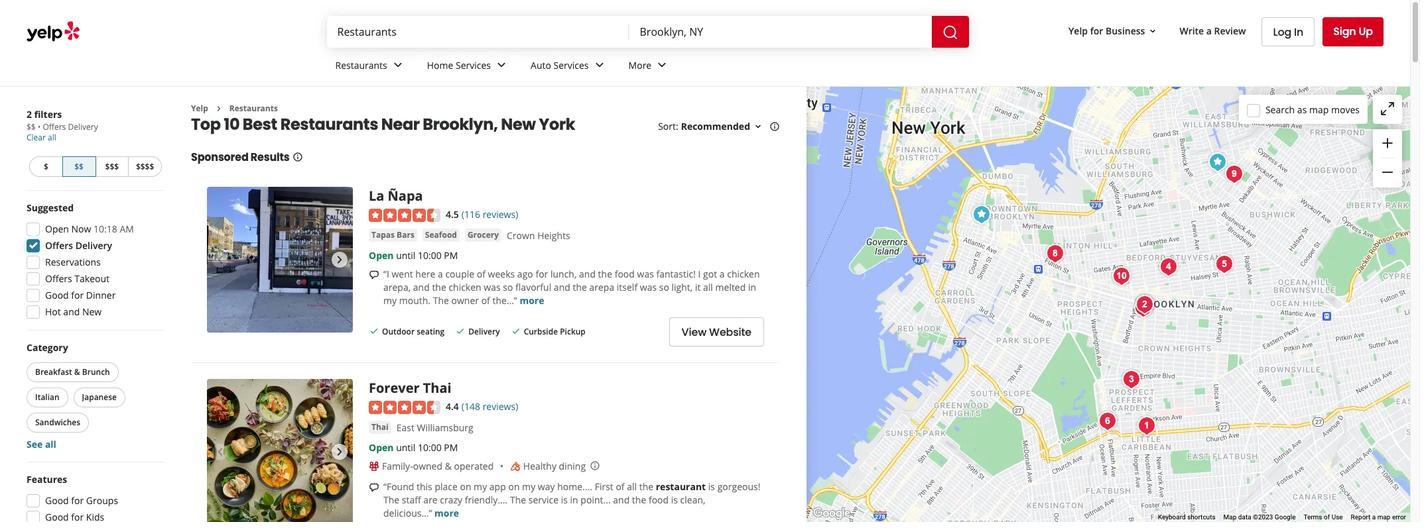 Task type: vqa. For each thing, say whether or not it's contained in the screenshot.
Trad Room icon
yes



Task type: describe. For each thing, give the bounding box(es) containing it.
the down lunch,
[[573, 281, 587, 294]]

clear all link
[[27, 132, 56, 143]]

food inside "i went here a couple of weeks ago for lunch, and the food was fantastic! i got a chicken arepa, and the chicken was so flavorful and the arepa itself was so light, it all melted in my mouth. the owner of the…"
[[615, 268, 635, 281]]

10:00 for thai
[[418, 442, 442, 454]]

yelp for yelp for business
[[1069, 24, 1088, 37]]

offers for offers takeout
[[45, 273, 72, 285]]

results
[[251, 150, 290, 166]]

tapas bars button
[[369, 229, 417, 242]]

ago
[[518, 268, 533, 281]]

2 on from the left
[[509, 481, 520, 494]]

moves
[[1332, 103, 1361, 116]]

yelp for business
[[1069, 24, 1146, 37]]

breakfast & brunch
[[35, 367, 110, 378]]

until for ñapa
[[396, 250, 416, 262]]

lunch,
[[551, 268, 577, 281]]

"found
[[384, 481, 414, 494]]

view
[[682, 325, 707, 340]]

yelp for business button
[[1064, 19, 1164, 43]]

dinner
[[86, 289, 116, 302]]

16 info v2 image
[[292, 152, 303, 163]]

the…"
[[493, 295, 518, 307]]

offers inside 2 filters $$ • offers delivery clear all
[[43, 121, 66, 133]]

recommended button
[[681, 120, 764, 133]]

1 on from the left
[[460, 481, 472, 494]]

see all
[[27, 439, 56, 451]]

auto services link
[[520, 48, 618, 86]]

the inside "i went here a couple of weeks ago for lunch, and the food was fantastic! i got a chicken arepa, and the chicken was so flavorful and the arepa itself was so light, it all melted in my mouth. the owner of the…"
[[433, 295, 449, 307]]

thai button
[[369, 421, 391, 435]]

24 chevron down v2 image for restaurants
[[390, 57, 406, 73]]

for for business
[[1091, 24, 1104, 37]]

la ñapa link
[[369, 187, 423, 205]]

16 checkmark v2 image for outdoor seating
[[369, 327, 380, 337]]

write a review
[[1180, 24, 1247, 37]]

map region
[[767, 0, 1421, 523]]

expand map image
[[1380, 101, 1396, 117]]

(148 reviews) link
[[462, 400, 519, 414]]

google
[[1276, 514, 1296, 522]]

$$ button
[[62, 157, 96, 177]]

24 chevron down v2 image
[[494, 57, 510, 73]]

24 chevron down v2 image for auto services
[[592, 57, 608, 73]]

bunnan image
[[1095, 409, 1122, 435]]

more for more link to the bottom
[[435, 508, 459, 520]]

arepa
[[590, 281, 615, 294]]

for for dinner
[[71, 289, 84, 302]]

write a review link
[[1175, 19, 1252, 43]]

staff
[[402, 494, 421, 507]]

couple
[[446, 268, 475, 281]]

16 info v2 image
[[770, 122, 781, 132]]

group containing features
[[23, 474, 165, 523]]

see all button
[[27, 439, 56, 451]]

food inside is gorgeous! the staff are crazy friendly.... the service is in point... and the food is clean, delicious…"
[[649, 494, 669, 507]]

16 chevron down v2 image
[[753, 122, 764, 132]]

brunch
[[82, 367, 110, 378]]

4.4 star rating image
[[369, 401, 441, 415]]

good for good for groups
[[45, 495, 69, 508]]

delicious…"
[[384, 508, 432, 520]]

family-
[[382, 460, 413, 473]]

4.4 link
[[446, 400, 459, 414]]

aunts et uncles image
[[1134, 413, 1161, 440]]

i
[[699, 268, 701, 281]]

0 horizontal spatial the
[[384, 494, 400, 507]]

point...
[[581, 494, 611, 507]]

curbside pickup
[[524, 327, 586, 338]]

Find text field
[[337, 25, 619, 39]]

(116 reviews) link
[[462, 207, 519, 222]]

$ button
[[29, 157, 62, 177]]

japanese
[[82, 392, 117, 404]]

grocery button
[[465, 229, 502, 242]]

map
[[1224, 514, 1237, 522]]

for for groups
[[71, 495, 84, 508]]

24 chevron down v2 image for more
[[655, 57, 670, 73]]

map for moves
[[1310, 103, 1330, 116]]

of left weeks
[[477, 268, 486, 281]]

until for thai
[[396, 442, 416, 454]]

"i
[[384, 268, 389, 281]]

more link
[[618, 48, 681, 86]]

log in
[[1274, 24, 1304, 39]]

the left restaurant on the left of the page
[[640, 481, 654, 494]]

open for la
[[369, 250, 394, 262]]

forever thai
[[369, 380, 452, 398]]

$
[[44, 161, 48, 173]]

all right first
[[627, 481, 637, 494]]

previous image
[[212, 445, 228, 461]]

gorgeous!
[[718, 481, 761, 494]]

offers takeout
[[45, 273, 110, 285]]

clean,
[[681, 494, 706, 507]]

(116
[[462, 209, 481, 221]]

owned
[[413, 460, 443, 473]]

a right got
[[720, 268, 725, 281]]

italian button
[[27, 388, 68, 408]]

1 so from the left
[[503, 281, 513, 294]]

melted
[[716, 281, 746, 294]]

$$$$ button
[[128, 157, 162, 177]]

"i went here a couple of weeks ago for lunch, and the food was fantastic! i got a chicken arepa, and the chicken was so flavorful and the arepa itself was so light, it all melted in my mouth. the owner of the…"
[[384, 268, 760, 307]]

in inside "i went here a couple of weeks ago for lunch, and the food was fantastic! i got a chicken arepa, and the chicken was so flavorful and the arepa itself was so light, it all melted in my mouth. the owner of the…"
[[749, 281, 757, 294]]

1 horizontal spatial my
[[474, 481, 487, 494]]

0 horizontal spatial forever thai image
[[207, 380, 353, 523]]

groups
[[86, 495, 118, 508]]

& inside button
[[74, 367, 80, 378]]

curry heights image
[[969, 201, 996, 228]]

4.5 star rating image
[[369, 209, 441, 222]]

and up arepa
[[579, 268, 596, 281]]

reviews) for forever thai
[[483, 401, 519, 414]]

(116 reviews)
[[462, 209, 519, 221]]

top
[[191, 114, 221, 136]]

breakfast
[[35, 367, 72, 378]]

was right itself
[[640, 281, 657, 294]]

heights
[[538, 230, 571, 242]]

16 chevron right v2 image
[[214, 103, 224, 114]]

more for the rightmost more link
[[520, 295, 545, 307]]

0 horizontal spatial is
[[561, 494, 568, 507]]

tapas bars
[[372, 230, 415, 241]]

1 vertical spatial &
[[445, 460, 452, 473]]

fukurou brooklyn image
[[1222, 161, 1248, 187]]

app
[[490, 481, 506, 494]]

1 horizontal spatial restaurants link
[[325, 48, 417, 86]]

thai inside button
[[372, 422, 389, 433]]

search image
[[943, 24, 959, 40]]

in inside is gorgeous! the staff are crazy friendly.... the service is in point... and the food is clean, delicious…"
[[570, 494, 579, 507]]

©2023
[[1254, 514, 1274, 522]]

pm for la ñapa
[[444, 250, 458, 262]]

16 checkmark v2 image for delivery
[[455, 327, 466, 337]]

yelp for the yelp link
[[191, 103, 208, 114]]

1 horizontal spatial chicken
[[728, 268, 760, 281]]

are
[[424, 494, 438, 507]]

home services link
[[417, 48, 520, 86]]

mouth.
[[399, 295, 431, 307]]

tapas
[[372, 230, 395, 241]]

is gorgeous! the staff are crazy friendly.... the service is in point... and the food is clean, delicious…"
[[384, 481, 761, 520]]

log
[[1274, 24, 1292, 39]]

got
[[704, 268, 718, 281]]

10:18
[[94, 223, 117, 236]]

view website link
[[669, 318, 765, 347]]

16 speech v2 image for "found this place on my app on my way home.... first of all the
[[369, 483, 380, 494]]

all inside "i went here a couple of weeks ago for lunch, and the food was fantastic! i got a chicken arepa, and the chicken was so flavorful and the arepa itself was so light, it all melted in my mouth. the owner of the…"
[[704, 281, 713, 294]]

crown
[[507, 230, 535, 242]]

a right report
[[1373, 514, 1377, 522]]

way
[[538, 481, 555, 494]]

2 so from the left
[[660, 281, 670, 294]]

sign up link
[[1324, 17, 1384, 46]]

seating
[[417, 327, 445, 338]]

1 horizontal spatial thai
[[423, 380, 452, 398]]

group containing suggested
[[23, 202, 165, 323]]

grocery
[[468, 230, 499, 241]]

a right the here
[[438, 268, 443, 281]]

"found this place on my app on my way home.... first of all the restaurant
[[384, 481, 706, 494]]

0 vertical spatial new
[[501, 114, 536, 136]]

website
[[710, 325, 752, 340]]

now
[[71, 223, 91, 236]]

auto
[[531, 59, 551, 71]]

view website
[[682, 325, 752, 340]]

restaurants up 16 info v2 image
[[280, 114, 378, 136]]



Task type: locate. For each thing, give the bounding box(es) containing it.
1 vertical spatial open until 10:00 pm
[[369, 442, 458, 454]]

la ñapa
[[369, 187, 423, 205]]

new
[[501, 114, 536, 136], [82, 306, 102, 319]]

reviews) up grocery
[[483, 209, 519, 221]]

0 horizontal spatial services
[[456, 59, 491, 71]]

2 16 checkmark v2 image from the left
[[455, 327, 466, 337]]

and down the here
[[413, 281, 430, 294]]

for left groups
[[71, 495, 84, 508]]

0 vertical spatial yelp
[[1069, 24, 1088, 37]]

1 vertical spatial pm
[[444, 442, 458, 454]]

open for forever
[[369, 442, 394, 454]]

breakfast & brunch button
[[27, 363, 119, 383]]

2 good from the top
[[45, 495, 69, 508]]

& left "brunch"
[[74, 367, 80, 378]]

0 horizontal spatial 16 checkmark v2 image
[[369, 327, 380, 337]]

2 vertical spatial open
[[369, 442, 394, 454]]

1 vertical spatial new
[[82, 306, 102, 319]]

0 vertical spatial next image
[[332, 252, 348, 268]]

0 vertical spatial offers
[[43, 121, 66, 133]]

16 speech v2 image left "i
[[369, 270, 380, 281]]

italian
[[35, 392, 59, 404]]

0 horizontal spatial new
[[82, 306, 102, 319]]

1 16 speech v2 image from the top
[[369, 270, 380, 281]]

2 horizontal spatial 24 chevron down v2 image
[[655, 57, 670, 73]]

next image left family-
[[332, 445, 348, 461]]

for left business at top right
[[1091, 24, 1104, 37]]

business categories element
[[325, 48, 1384, 86]]

16 checkmark v2 image left outdoor
[[369, 327, 380, 337]]

0 vertical spatial reviews)
[[483, 209, 519, 221]]

new left york
[[501, 114, 536, 136]]

keyboard
[[1159, 514, 1186, 522]]

0 vertical spatial &
[[74, 367, 80, 378]]

zoom out image
[[1380, 165, 1396, 181]]

friendly....
[[465, 494, 508, 507]]

here
[[416, 268, 436, 281]]

1 horizontal spatial in
[[749, 281, 757, 294]]

10:00 for ñapa
[[418, 250, 442, 262]]

0 vertical spatial restaurants link
[[325, 48, 417, 86]]

1 none field from the left
[[337, 25, 619, 39]]

owner
[[452, 295, 479, 307]]

dining
[[559, 460, 586, 473]]

open up 16 family owned v2 icon
[[369, 442, 394, 454]]

•
[[38, 121, 41, 133]]

is down restaurant on the left of the page
[[671, 494, 678, 507]]

1 vertical spatial yelp
[[191, 103, 208, 114]]

restaurants link right 16 chevron right v2 image
[[230, 103, 278, 114]]

yelp left business at top right
[[1069, 24, 1088, 37]]

yelp link
[[191, 103, 208, 114]]

open
[[45, 223, 69, 236], [369, 250, 394, 262], [369, 442, 394, 454]]

restaurants link up top 10 best restaurants near brooklyn, new york
[[325, 48, 417, 86]]

0 horizontal spatial thai
[[372, 422, 389, 433]]

next image for la ñapa
[[332, 252, 348, 268]]

open until 10:00 pm for thai
[[369, 442, 458, 454]]

sort:
[[658, 120, 679, 133]]

the down the here
[[432, 281, 447, 294]]

a
[[1207, 24, 1213, 37], [438, 268, 443, 281], [720, 268, 725, 281], [1373, 514, 1377, 522]]

report a map error link
[[1352, 514, 1407, 522]]

24 chevron down v2 image inside auto services link
[[592, 57, 608, 73]]

1 vertical spatial chicken
[[449, 281, 482, 294]]

0 vertical spatial slideshow element
[[207, 187, 353, 333]]

0 horizontal spatial restaurants link
[[230, 103, 278, 114]]

1 services from the left
[[456, 59, 491, 71]]

0 vertical spatial food
[[615, 268, 635, 281]]

None field
[[337, 25, 619, 39], [640, 25, 922, 39]]

offers delivery
[[45, 240, 112, 252]]

1 horizontal spatial $$
[[75, 161, 84, 173]]

in down 'home....'
[[570, 494, 579, 507]]

0 vertical spatial pm
[[444, 250, 458, 262]]

1 horizontal spatial none field
[[640, 25, 922, 39]]

group
[[1374, 129, 1403, 188], [23, 202, 165, 323], [24, 342, 165, 452], [23, 474, 165, 523]]

food
[[615, 268, 635, 281], [649, 494, 669, 507]]

offers down reservations
[[45, 273, 72, 285]]

$$$
[[105, 161, 119, 173]]

seafood link
[[423, 229, 460, 242]]

0 vertical spatial map
[[1310, 103, 1330, 116]]

0 vertical spatial delivery
[[68, 121, 98, 133]]

1 vertical spatial 10:00
[[418, 442, 442, 454]]

1 vertical spatial in
[[570, 494, 579, 507]]

info icon image
[[590, 461, 601, 472], [590, 461, 601, 472]]

1 reviews) from the top
[[483, 209, 519, 221]]

1 vertical spatial reviews)
[[483, 401, 519, 414]]

was down weeks
[[484, 281, 501, 294]]

reviews) right "(148"
[[483, 401, 519, 414]]

services right auto
[[554, 59, 589, 71]]

search
[[1266, 103, 1296, 116]]

until
[[396, 250, 416, 262], [396, 442, 416, 454]]

on
[[460, 481, 472, 494], [509, 481, 520, 494]]

delivery down owner at the left
[[469, 327, 500, 338]]

1 slideshow element from the top
[[207, 187, 353, 333]]

2 horizontal spatial the
[[510, 494, 526, 507]]

pickup
[[560, 327, 586, 338]]

all right clear
[[48, 132, 56, 143]]

is down 'home....'
[[561, 494, 568, 507]]

24 chevron down v2 image right auto services
[[592, 57, 608, 73]]

search as map moves
[[1266, 103, 1361, 116]]

sign up
[[1334, 24, 1374, 39]]

of left use
[[1325, 514, 1331, 522]]

names image
[[1119, 367, 1146, 393]]

16 speech v2 image for "i went here a couple of weeks ago for lunch, and the food was fantastic! i got a chicken arepa, and the chicken was so flavorful and the arepa itself was so light, it all melted in my mouth. the owner of the…"
[[369, 270, 380, 281]]

16 chevron down v2 image
[[1148, 26, 1159, 36]]

pm up couple
[[444, 250, 458, 262]]

1 16 checkmark v2 image from the left
[[369, 327, 380, 337]]

la ñapa image
[[207, 187, 353, 333], [1132, 292, 1159, 318]]

16 checkmark v2 image
[[369, 327, 380, 337], [455, 327, 466, 337], [511, 327, 521, 337]]

all right "it"
[[704, 281, 713, 294]]

1 horizontal spatial la ñapa image
[[1132, 292, 1159, 318]]

0 vertical spatial open until 10:00 pm
[[369, 250, 458, 262]]

0 vertical spatial thai
[[423, 380, 452, 398]]

delivery up $$ button
[[68, 121, 98, 133]]

2 services from the left
[[554, 59, 589, 71]]

delivery
[[68, 121, 98, 133], [75, 240, 112, 252], [469, 327, 500, 338]]

10:00 up owned
[[418, 442, 442, 454]]

1 vertical spatial until
[[396, 442, 416, 454]]

golda image
[[1109, 263, 1136, 290]]

good for good for dinner
[[45, 289, 69, 302]]

the
[[598, 268, 613, 281], [432, 281, 447, 294], [573, 281, 587, 294], [640, 481, 654, 494], [632, 494, 647, 507]]

and down lunch,
[[554, 281, 571, 294]]

(148
[[462, 401, 481, 414]]

1 horizontal spatial map
[[1378, 514, 1391, 522]]

all right see
[[45, 439, 56, 451]]

the down "found
[[384, 494, 400, 507]]

place
[[435, 481, 458, 494]]

east williamsburg
[[397, 422, 474, 435]]

restaurants inside business categories element
[[335, 59, 387, 71]]

1 good from the top
[[45, 289, 69, 302]]

hot
[[45, 306, 61, 319]]

0 horizontal spatial $$
[[27, 121, 36, 133]]

0 horizontal spatial on
[[460, 481, 472, 494]]

thai
[[423, 380, 452, 398], [372, 422, 389, 433]]

1 horizontal spatial is
[[671, 494, 678, 507]]

2 16 speech v2 image from the top
[[369, 483, 380, 494]]

tapas bars link
[[369, 229, 417, 242]]

16 family owned v2 image
[[369, 462, 380, 472]]

map right as
[[1310, 103, 1330, 116]]

2 horizontal spatial 16 checkmark v2 image
[[511, 327, 521, 337]]

up
[[1360, 24, 1374, 39]]

1 vertical spatial restaurants link
[[230, 103, 278, 114]]

my inside "i went here a couple of weeks ago for lunch, and the food was fantastic! i got a chicken arepa, and the chicken was so flavorful and the arepa itself was so light, it all melted in my mouth. the owner of the…"
[[384, 295, 397, 307]]

2 slideshow element from the top
[[207, 380, 353, 523]]

the right point...
[[632, 494, 647, 507]]

in
[[1295, 24, 1304, 39]]

16 checkmark v2 image right seating
[[455, 327, 466, 337]]

10
[[224, 114, 240, 136]]

my left way
[[522, 481, 536, 494]]

trad room image
[[1212, 251, 1238, 278]]

10:00 up the here
[[418, 250, 442, 262]]

1 10:00 from the top
[[418, 250, 442, 262]]

services for auto services
[[554, 59, 589, 71]]

offers up reservations
[[45, 240, 73, 252]]

0 horizontal spatial la ñapa image
[[207, 187, 353, 333]]

1 horizontal spatial yelp
[[1069, 24, 1088, 37]]

16 healthy dining v2 image
[[510, 462, 521, 472]]

services inside home services link
[[456, 59, 491, 71]]

1 horizontal spatial on
[[509, 481, 520, 494]]

1 horizontal spatial services
[[554, 59, 589, 71]]

ñapa
[[388, 187, 423, 205]]

24 chevron down v2 image inside more link
[[655, 57, 670, 73]]

report
[[1352, 514, 1371, 522]]

0 vertical spatial more
[[520, 295, 545, 307]]

delivery inside 2 filters $$ • offers delivery clear all
[[68, 121, 98, 133]]

1 horizontal spatial more
[[520, 295, 545, 307]]

2 none field from the left
[[640, 25, 922, 39]]

next image for forever thai
[[332, 445, 348, 461]]

services inside auto services link
[[554, 59, 589, 71]]

0 horizontal spatial my
[[384, 295, 397, 307]]

1 horizontal spatial forever thai image
[[1205, 149, 1232, 176]]

pm down williamsburg
[[444, 442, 458, 454]]

thai left east
[[372, 422, 389, 433]]

none field find
[[337, 25, 619, 39]]

None search field
[[327, 16, 972, 48]]

the left the service
[[510, 494, 526, 507]]

yelp left 16 chevron right v2 image
[[191, 103, 208, 114]]

0 vertical spatial $$
[[27, 121, 36, 133]]

1 vertical spatial offers
[[45, 240, 73, 252]]

Near text field
[[640, 25, 922, 39]]

1 horizontal spatial 16 checkmark v2 image
[[455, 327, 466, 337]]

0 horizontal spatial map
[[1310, 103, 1330, 116]]

yelp
[[1069, 24, 1088, 37], [191, 103, 208, 114]]

2 10:00 from the top
[[418, 442, 442, 454]]

1 vertical spatial good
[[45, 495, 69, 508]]

of right first
[[616, 481, 625, 494]]

home
[[427, 59, 454, 71]]

1 pm from the top
[[444, 250, 458, 262]]

forever
[[369, 380, 420, 398]]

1 horizontal spatial so
[[660, 281, 670, 294]]

sponsored results
[[191, 150, 290, 166]]

a right write
[[1207, 24, 1213, 37]]

the ryerson image
[[1131, 295, 1157, 322]]

$$
[[27, 121, 36, 133], [75, 161, 84, 173]]

16 speech v2 image
[[369, 270, 380, 281], [369, 483, 380, 494]]

zoom in image
[[1380, 135, 1396, 151]]

24 chevron down v2 image left home
[[390, 57, 406, 73]]

services left 24 chevron down v2 image
[[456, 59, 491, 71]]

16 checkmark v2 image left the curbside
[[511, 327, 521, 337]]

new down "dinner" on the bottom left of the page
[[82, 306, 102, 319]]

recommended
[[681, 120, 751, 133]]

google image
[[810, 506, 854, 523]]

0 horizontal spatial so
[[503, 281, 513, 294]]

slideshow element for la ñapa
[[207, 187, 353, 333]]

home services
[[427, 59, 491, 71]]

chicken up the melted on the bottom
[[728, 268, 760, 281]]

delivery down open now 10:18 am
[[75, 240, 112, 252]]

next image
[[332, 252, 348, 268], [332, 445, 348, 461]]

family-owned & operated
[[382, 460, 494, 473]]

fantastic!
[[657, 268, 696, 281]]

the inside is gorgeous! the staff are crazy friendly.... the service is in point... and the food is clean, delicious…"
[[632, 494, 647, 507]]

la ñapa image
[[1132, 292, 1159, 318]]

seafood
[[425, 230, 457, 241]]

use
[[1332, 514, 1344, 522]]

all inside 2 filters $$ • offers delivery clear all
[[48, 132, 56, 143]]

next image left "i
[[332, 252, 348, 268]]

3 16 checkmark v2 image from the left
[[511, 327, 521, 337]]

2 reviews) from the top
[[483, 401, 519, 414]]

brooklyn,
[[423, 114, 498, 136]]

1 open until 10:00 pm from the top
[[369, 250, 458, 262]]

1 horizontal spatial 24 chevron down v2 image
[[592, 57, 608, 73]]

2 next image from the top
[[332, 445, 348, 461]]

sandwiches button
[[27, 413, 89, 433]]

more down crazy
[[435, 508, 459, 520]]

1 vertical spatial more
[[435, 508, 459, 520]]

good for dinner
[[45, 289, 116, 302]]

slideshow element for forever thai
[[207, 380, 353, 523]]

thai up the 4.4 link
[[423, 380, 452, 398]]

services for home services
[[456, 59, 491, 71]]

my down arepa, on the left bottom of page
[[384, 295, 397, 307]]

good down features
[[45, 495, 69, 508]]

write
[[1180, 24, 1205, 37]]

more link down crazy
[[435, 508, 459, 520]]

2 vertical spatial offers
[[45, 273, 72, 285]]

1 vertical spatial slideshow element
[[207, 380, 353, 523]]

peaches hothouse image
[[1156, 254, 1183, 280]]

16 checkmark v2 image for curbside pickup
[[511, 327, 521, 337]]

3 24 chevron down v2 image from the left
[[655, 57, 670, 73]]

0 horizontal spatial food
[[615, 268, 635, 281]]

so up the the…"
[[503, 281, 513, 294]]

open up "i
[[369, 250, 394, 262]]

1 vertical spatial map
[[1378, 514, 1391, 522]]

slideshow element
[[207, 187, 353, 333], [207, 380, 353, 523]]

williamsburg
[[417, 422, 474, 435]]

2 horizontal spatial is
[[709, 481, 715, 494]]

$$ right $
[[75, 161, 84, 173]]

features
[[27, 474, 67, 486]]

1 horizontal spatial new
[[501, 114, 536, 136]]

1 vertical spatial open
[[369, 250, 394, 262]]

and down first
[[613, 494, 630, 507]]

the left owner at the left
[[433, 295, 449, 307]]

food down restaurant on the left of the page
[[649, 494, 669, 507]]

shortcuts
[[1188, 514, 1216, 522]]

2 pm from the top
[[444, 442, 458, 454]]

for up flavorful
[[536, 268, 548, 281]]

0 horizontal spatial chicken
[[449, 281, 482, 294]]

so down fantastic!
[[660, 281, 670, 294]]

2 until from the top
[[396, 442, 416, 454]]

2 open until 10:00 pm from the top
[[369, 442, 458, 454]]

reviews) for la ñapa
[[483, 209, 519, 221]]

1 24 chevron down v2 image from the left
[[390, 57, 406, 73]]

seafood button
[[423, 229, 460, 242]]

0 horizontal spatial yelp
[[191, 103, 208, 114]]

0 horizontal spatial &
[[74, 367, 80, 378]]

1 horizontal spatial the
[[433, 295, 449, 307]]

keyboard shortcuts button
[[1159, 514, 1216, 523]]

good for groups
[[45, 495, 118, 508]]

0 horizontal spatial none field
[[337, 25, 619, 39]]

open until 10:00 pm
[[369, 250, 458, 262], [369, 442, 458, 454]]

restaurants up top 10 best restaurants near brooklyn, new york
[[335, 59, 387, 71]]

more link down flavorful
[[520, 295, 545, 307]]

my up friendly....
[[474, 481, 487, 494]]

0 vertical spatial good
[[45, 289, 69, 302]]

0 vertical spatial until
[[396, 250, 416, 262]]

0 vertical spatial more link
[[520, 295, 545, 307]]

0 horizontal spatial 24 chevron down v2 image
[[390, 57, 406, 73]]

food up itself
[[615, 268, 635, 281]]

16 speech v2 image down 16 family owned v2 icon
[[369, 483, 380, 494]]

forma pasta factory image
[[1043, 241, 1069, 267]]

2 filters $$ • offers delivery clear all
[[27, 108, 98, 143]]

$$ inside 2 filters $$ • offers delivery clear all
[[27, 121, 36, 133]]

operated
[[454, 460, 494, 473]]

map left the error
[[1378, 514, 1391, 522]]

0 vertical spatial open
[[45, 223, 69, 236]]

2 horizontal spatial my
[[522, 481, 536, 494]]

2 24 chevron down v2 image from the left
[[592, 57, 608, 73]]

1 horizontal spatial more link
[[520, 295, 545, 307]]

24 chevron down v2 image right more in the top of the page
[[655, 57, 670, 73]]

went
[[392, 268, 413, 281]]

of
[[477, 268, 486, 281], [482, 295, 490, 307], [616, 481, 625, 494], [1325, 514, 1331, 522]]

more link
[[520, 295, 545, 307], [435, 508, 459, 520]]

2 vertical spatial delivery
[[469, 327, 500, 338]]

and right hot
[[63, 306, 80, 319]]

on right the 'app'
[[509, 481, 520, 494]]

1 horizontal spatial food
[[649, 494, 669, 507]]

1 vertical spatial delivery
[[75, 240, 112, 252]]

1 vertical spatial next image
[[332, 445, 348, 461]]

and inside is gorgeous! the staff are crazy friendly.... the service is in point... and the food is clean, delicious…"
[[613, 494, 630, 507]]

map for error
[[1378, 514, 1391, 522]]

itself
[[617, 281, 638, 294]]

forever thai image
[[1205, 149, 1232, 176], [207, 380, 353, 523]]

more
[[629, 59, 652, 71]]

on right the place
[[460, 481, 472, 494]]

1 vertical spatial $$
[[75, 161, 84, 173]]

offers for offers delivery
[[45, 240, 73, 252]]

top 10 best restaurants near brooklyn, new york
[[191, 114, 576, 136]]

offers down the filters at the left top of page
[[43, 121, 66, 133]]

for down offers takeout
[[71, 289, 84, 302]]

0 horizontal spatial in
[[570, 494, 579, 507]]

1 vertical spatial food
[[649, 494, 669, 507]]

more down flavorful
[[520, 295, 545, 307]]

1 vertical spatial more link
[[435, 508, 459, 520]]

for inside "button"
[[1091, 24, 1104, 37]]

chicken up owner at the left
[[449, 281, 482, 294]]

4.5
[[446, 209, 459, 221]]

until up 'went'
[[396, 250, 416, 262]]

terms
[[1304, 514, 1323, 522]]

yelp inside "button"
[[1069, 24, 1088, 37]]

the up arepa
[[598, 268, 613, 281]]

open until 10:00 pm down east
[[369, 442, 458, 454]]

0 vertical spatial forever thai image
[[1205, 149, 1232, 176]]

healthy
[[524, 460, 557, 473]]

24 chevron down v2 image
[[390, 57, 406, 73], [592, 57, 608, 73], [655, 57, 670, 73]]

flavorful
[[516, 281, 552, 294]]

$$ inside button
[[75, 161, 84, 173]]

restaurants right 16 chevron right v2 image
[[230, 103, 278, 114]]

healthy dining
[[524, 460, 586, 473]]

0 vertical spatial chicken
[[728, 268, 760, 281]]

1 vertical spatial 16 speech v2 image
[[369, 483, 380, 494]]

was up itself
[[637, 268, 654, 281]]

$$$$
[[136, 161, 154, 173]]

pm for forever thai
[[444, 442, 458, 454]]

in right the melted on the bottom
[[749, 281, 757, 294]]

previous image
[[212, 252, 228, 268]]

1 vertical spatial thai
[[372, 422, 389, 433]]

4.5 link
[[446, 207, 459, 222]]

of left the the…"
[[482, 295, 490, 307]]

&
[[74, 367, 80, 378], [445, 460, 452, 473]]

open until 10:00 pm for ñapa
[[369, 250, 458, 262]]

as
[[1298, 103, 1308, 116]]

1 vertical spatial forever thai image
[[207, 380, 353, 523]]

0 vertical spatial in
[[749, 281, 757, 294]]

none field near
[[640, 25, 922, 39]]

open until 10:00 pm up 'went'
[[369, 250, 458, 262]]

la
[[369, 187, 385, 205]]

0 vertical spatial 16 speech v2 image
[[369, 270, 380, 281]]

is left gorgeous!
[[709, 481, 715, 494]]

1 until from the top
[[396, 250, 416, 262]]

2
[[27, 108, 32, 121]]

& right owned
[[445, 460, 452, 473]]

1 next image from the top
[[332, 252, 348, 268]]

for inside "i went here a couple of weeks ago for lunch, and the food was fantastic! i got a chicken arepa, and the chicken was so flavorful and the arepa itself was so light, it all melted in my mouth. the owner of the…"
[[536, 268, 548, 281]]

good up hot
[[45, 289, 69, 302]]

group containing category
[[24, 342, 165, 452]]

until down east
[[396, 442, 416, 454]]

service
[[529, 494, 559, 507]]

home....
[[558, 481, 593, 494]]

$$ left •
[[27, 121, 36, 133]]



